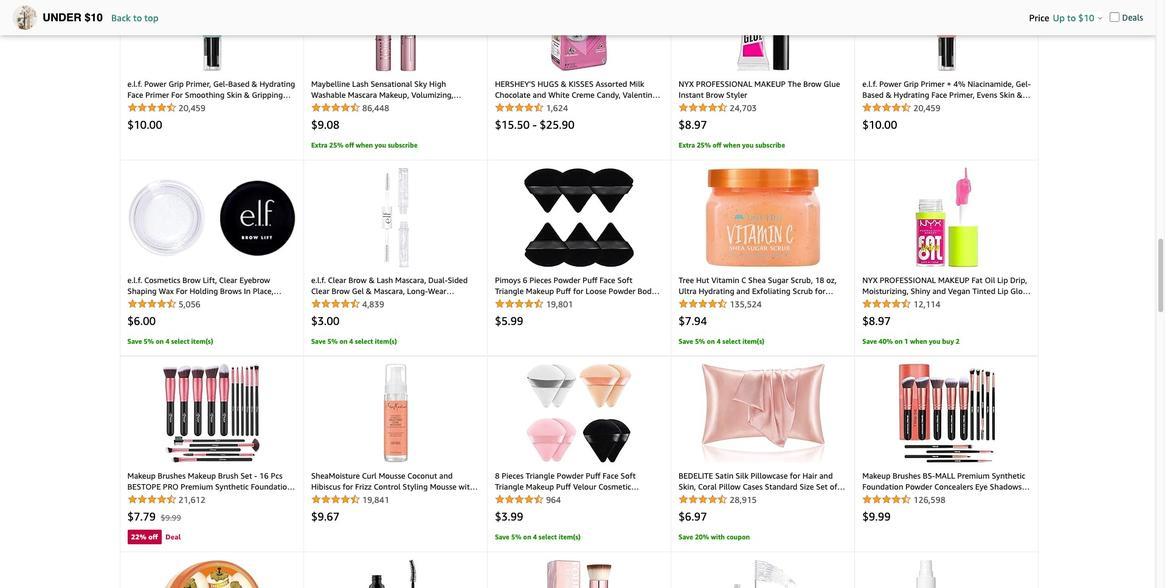 Task type: locate. For each thing, give the bounding box(es) containing it.
set inside makeup brushes makeup brush set - 16 pcs bestope pro premium synthetic foundation concealers eye shadows make up brush,eyeliner brushes(rosegold)
[[241, 471, 252, 481]]

1 vertical spatial pillow
[[740, 493, 762, 503]]

makeup for 24,703
[[755, 79, 786, 89]]

foundation inside makeup brushes makeup brush set - 16 pcs bestope pro premium synthetic foundation concealers eye shadows make up brush,eyeliner brushes(rosegold)
[[251, 482, 292, 492]]

brushes inside makeup brushes makeup brush set - 16 pcs bestope pro premium synthetic foundation concealers eye shadows make up brush,eyeliner brushes(rosegold)
[[158, 471, 186, 481]]

look
[[224, 298, 242, 307]]

eye
[[975, 482, 988, 492], [168, 493, 181, 503]]

fl down gripping
[[261, 101, 267, 111]]

0 horizontal spatial makeup
[[755, 79, 786, 89]]

nyx inside nyx professional makeup fat oil lip drip, moisturizing, shiny and vegan tinted lip gloss - missed call (sheer pink)
[[863, 276, 878, 285]]

1 25% from the left
[[329, 141, 343, 149]]

shadows up brushes(rosegold)
[[183, 493, 215, 503]]

you down 24,703 at the right top of the page
[[742, 141, 754, 149]]

1 vertical spatial synthetic
[[215, 482, 249, 492]]

1 horizontal spatial 0.811
[[882, 112, 902, 122]]

2 vertical spatial -
[[254, 471, 257, 481]]

brush inside makeup brushes bs-mall premium synthetic foundation powder concealers eye shadows makeup 14 pcs brush set, rose golden, with case
[[918, 493, 938, 503]]

brush left set,
[[918, 493, 938, 503]]

1 20,459 from the left
[[179, 103, 206, 113]]

primer, up smoothing
[[186, 79, 211, 89]]

1 horizontal spatial gel-
[[1016, 79, 1031, 89]]

powder inside makeup brushes bs-mall premium synthetic foundation powder concealers eye shadows makeup 14 pcs brush set, rose golden, with case
[[906, 482, 933, 492]]

0 horizontal spatial shea
[[311, 493, 329, 503]]

hydrating inside the tree hut vitamin c shea sugar scrub, 18 oz, ultra hydrating and exfoliating scrub for nourishing essential body care
[[699, 287, 735, 296]]

makeup, inside e.l.f. power grip primer, gel-based & hydrating face primer for smoothing skin & gripping makeup, moisturizes & primes, 0.811 fl oz (24 ml)
[[127, 101, 158, 111]]

pillow down cases at the right of the page
[[740, 493, 762, 503]]

brushes(rosegold)
[[180, 504, 247, 514]]

you left buy on the bottom right of page
[[929, 338, 941, 346]]

2 skin from the left
[[1000, 90, 1015, 100]]

power up moisturizes
[[144, 79, 167, 89]]

1 horizontal spatial hydrating
[[699, 287, 735, 296]]

clear inside e.l.f. cosmetics brow lift, clear eyebrow shaping wax for holding brows in place, creates a fluffy feathered look
[[219, 276, 237, 285]]

1 grip from the left
[[169, 79, 184, 89]]

makeup
[[755, 79, 786, 89], [938, 276, 970, 285]]

0 vertical spatial nyx
[[679, 79, 694, 89]]

skin,
[[679, 482, 696, 492]]

and inside bedelite satin silk pillowcase for hair and skin, coral pillow cases standard size set of 2 pack, super soft pillow case with envelope closure (20x26 inches)
[[820, 471, 833, 481]]

blackest
[[381, 112, 410, 122]]

2 brushes from the left
[[893, 471, 921, 481]]

power for &
[[879, 79, 902, 89]]

&
[[252, 79, 257, 89], [561, 79, 567, 89], [244, 90, 250, 100], [886, 90, 892, 100], [1017, 90, 1023, 100], [202, 101, 208, 111], [978, 101, 984, 111], [369, 276, 375, 285], [366, 287, 372, 296]]

0 horizontal spatial set
[[241, 471, 252, 481]]

oz inside hershey's hugs & kisses assorted milk chocolate and white creme candy, valentine's day, 23.5 oz bag
[[530, 101, 540, 111]]

pcs
[[271, 471, 283, 481], [904, 493, 916, 503]]

back to top
[[111, 12, 159, 23]]

soft
[[621, 471, 636, 481], [722, 493, 738, 503]]

25% for $8.97
[[697, 141, 711, 149]]

for down 18
[[815, 287, 826, 296]]

2 gel- from the left
[[1016, 79, 1031, 89]]

0 horizontal spatial soft
[[621, 471, 636, 481]]

super
[[699, 493, 720, 503]]

hydrating down vitamin
[[699, 287, 735, 296]]

1 vertical spatial primer,
[[949, 90, 975, 100]]

save 5% on 4 select item(s) down $6.00
[[127, 338, 213, 346]]

1 horizontal spatial extra
[[679, 141, 695, 149]]

mousse
[[379, 471, 406, 481], [430, 482, 457, 492]]

0 horizontal spatial gel-
[[213, 79, 228, 89]]

1 horizontal spatial premium
[[957, 471, 990, 481]]

save down $7.94
[[679, 338, 693, 346]]

scrub
[[793, 287, 813, 296]]

1 horizontal spatial professional
[[880, 276, 936, 285]]

1 horizontal spatial 2
[[956, 338, 960, 346]]

$6.97
[[679, 510, 707, 524]]

power for primer
[[144, 79, 167, 89]]

mall
[[935, 471, 955, 481]]

0 horizontal spatial subscribe
[[388, 141, 418, 149]]

mousse up the 'control'
[[379, 471, 406, 481]]

save down the $3.00
[[311, 338, 326, 346]]

gel- right niacinamide,
[[1016, 79, 1031, 89]]

velour
[[573, 482, 597, 492]]

powder inside 8 pieces triangle powder puff face soft triangle makeup puff velour cosmetic foundation blender sponge beauty makeup tools
[[557, 471, 584, 481]]

5% for $6.00
[[144, 338, 154, 346]]

rose
[[956, 493, 973, 503]]

0 horizontal spatial skin
[[227, 90, 242, 100]]

0 horizontal spatial brushes
[[158, 471, 186, 481]]

0 vertical spatial formula,
[[347, 112, 378, 122]]

1 horizontal spatial power
[[879, 79, 902, 89]]

synthetic up make
[[215, 482, 249, 492]]

save 5% on 4 select item(s) for $3.99
[[495, 534, 581, 541]]

1 vertical spatial $8.97
[[863, 315, 891, 328]]

lift,
[[203, 276, 217, 285]]

moisturizing,
[[863, 287, 909, 296]]

select for $7.94
[[723, 338, 741, 346]]

makeup, inside "e.l.f. power grip primer + 4% niacinamide, gel- based & hydrating face primer, evens skin & brightens, grips makeup, vegan & cruelty- free, 0.811 fl oz"
[[922, 101, 952, 111]]

e.l.f. inside "e.l.f. power grip primer + 4% niacinamide, gel- based & hydrating face primer, evens skin & brightens, grips makeup, vegan & cruelty- free, 0.811 fl oz"
[[863, 79, 877, 89]]

makeup up bestope
[[127, 471, 156, 481]]

volumizing,
[[411, 90, 454, 100]]

makeup,
[[379, 90, 409, 100], [127, 101, 158, 111], [922, 101, 952, 111]]

1 horizontal spatial when
[[723, 141, 741, 149]]

2 vertical spatial fl
[[416, 298, 422, 307]]

0 horizontal spatial power
[[144, 79, 167, 89]]

e.l.f. for e.l.f. power grip primer + 4% niacinamide, gel- based & hydrating face primer, evens skin & brightens, grips makeup, vegan & cruelty- free, 0.811 fl oz
[[863, 79, 877, 89]]

save 20%  with coupon
[[679, 534, 750, 541]]

brow up holding
[[182, 276, 201, 285]]

oil
[[985, 276, 995, 285]]

0 vertical spatial shadows
[[990, 482, 1022, 492]]

eye down pro
[[168, 493, 181, 503]]

1 horizontal spatial skin
[[1000, 90, 1015, 100]]

1 $10.00 from the left
[[127, 118, 162, 131]]

$10.00 for 0.811
[[863, 118, 897, 131]]

0 vertical spatial lip
[[998, 276, 1008, 285]]

makeup up 21,612
[[188, 471, 216, 481]]

$9.99 inside $7.79 $9.99
[[161, 513, 181, 523]]

on right 40%
[[895, 338, 903, 346]]

off for $8.97
[[713, 141, 722, 149]]

with inside sheamoisture curl mousse coconut and hibiscus for frizz control styling mousse with shea butter 7.5 oz
[[459, 482, 475, 492]]

oz left the bag
[[530, 101, 540, 111]]

0 vertical spatial powder
[[557, 471, 584, 481]]

item(s) down 135,524 in the bottom of the page
[[743, 338, 765, 346]]

1 vertical spatial case
[[863, 504, 879, 514]]

pcs inside makeup brushes makeup brush set - 16 pcs bestope pro premium synthetic foundation concealers eye shadows make up brush,eyeliner brushes(rosegold)
[[271, 471, 283, 481]]

126,598
[[914, 495, 946, 506]]

1 horizontal spatial set
[[816, 482, 828, 492]]

1 vertical spatial lip
[[998, 287, 1009, 296]]

with down standard
[[782, 493, 798, 503]]

with right golden,
[[1005, 493, 1021, 503]]

lip left gloss in the right of the page
[[998, 287, 1009, 296]]

$10.00 down brightens, on the top
[[863, 118, 897, 131]]

primer inside "e.l.f. power grip primer + 4% niacinamide, gel- based & hydrating face primer, evens skin & brightens, grips makeup, vegan & cruelty- free, 0.811 fl oz"
[[921, 79, 945, 89]]

grip inside "e.l.f. power grip primer + 4% niacinamide, gel- based & hydrating face primer, evens skin & brightens, grips makeup, vegan & cruelty- free, 0.811 fl oz"
[[904, 79, 919, 89]]

brushes inside makeup brushes bs-mall premium synthetic foundation powder concealers eye shadows makeup 14 pcs brush set, rose golden, with case
[[893, 471, 921, 481]]

0.811 inside e.l.f. power grip primer, gel-based & hydrating face primer for smoothing skin & gripping makeup, moisturizes & primes, 0.811 fl oz (24 ml)
[[238, 101, 259, 111]]

0 horizontal spatial off
[[148, 533, 158, 542]]

item(s) for $3.99
[[559, 534, 581, 541]]

& down evens
[[978, 101, 984, 111]]

0 vertical spatial shea
[[748, 276, 766, 285]]

airspun loose powder translucent image
[[159, 560, 265, 589]]

0 horizontal spatial for
[[343, 482, 353, 492]]

select down 5,056
[[171, 338, 189, 346]]

save for $6.00
[[127, 338, 142, 346]]

$8.97 down instant
[[679, 118, 707, 131]]

1 horizontal spatial $8.97
[[863, 315, 891, 328]]

foundation inside 8 pieces triangle powder puff face soft triangle makeup puff velour cosmetic foundation blender sponge beauty makeup tools
[[495, 493, 536, 503]]

skin
[[227, 90, 242, 100], [1000, 90, 1015, 100]]

0 horizontal spatial premium
[[181, 482, 213, 492]]

for up fluffy
[[176, 287, 188, 296]]

1 power from the left
[[144, 79, 167, 89]]

1 vertical spatial 2
[[840, 482, 844, 492]]

frizz
[[355, 482, 372, 492]]

cases
[[743, 482, 763, 492]]

satin
[[715, 471, 734, 481]]

nyx up moisturizing,
[[863, 276, 878, 285]]

5% for $7.94
[[695, 338, 705, 346]]

on down $7.94
[[707, 338, 715, 346]]

price
[[1029, 12, 1050, 23]]

grip for primer,
[[169, 79, 184, 89]]

1 horizontal spatial eye
[[975, 482, 988, 492]]

0 horizontal spatial 0.811
[[238, 101, 259, 111]]

2 horizontal spatial makeup,
[[922, 101, 952, 111]]

and inside nyx professional makeup fat oil lip drip, moisturizing, shiny and vegan tinted lip gloss - missed call (sheer pink)
[[933, 287, 946, 296]]

0 vertical spatial lash
[[352, 79, 369, 89]]

1 inside maybelline lash sensational sky high washable mascara makeup, volumizing, lengthening, defining, curling, multiplying, buildable formula, blackest black, 1 count
[[435, 112, 440, 122]]

professional
[[696, 79, 753, 89], [880, 276, 936, 285]]

0 vertical spatial brush
[[218, 471, 238, 481]]

and up of
[[820, 471, 833, 481]]

brushes
[[158, 471, 186, 481], [893, 471, 921, 481]]

1 horizontal spatial you
[[742, 141, 754, 149]]

grip for primer
[[904, 79, 919, 89]]

ml)
[[127, 112, 139, 122]]

2 $10.00 from the left
[[863, 118, 897, 131]]

when for $8.97
[[723, 141, 741, 149]]

1 vertical spatial soft
[[722, 493, 738, 503]]

primer up moisturizes
[[145, 90, 169, 100]]

foundation inside makeup brushes bs-mall premium synthetic foundation powder concealers eye shadows makeup 14 pcs brush set, rose golden, with case
[[863, 482, 904, 492]]

when for $9.08
[[356, 141, 373, 149]]

0 vertical spatial based
[[228, 79, 250, 89]]

essential
[[720, 298, 752, 307]]

skin up primes,
[[227, 90, 242, 100]]

washable
[[311, 90, 346, 100]]

makeup inside nyx professional makeup fat oil lip drip, moisturizing, shiny and vegan tinted lip gloss - missed call (sheer pink)
[[938, 276, 970, 285]]

select down 964
[[539, 534, 557, 541]]

1 horizontal spatial subscribe
[[756, 141, 785, 149]]

brow inside e.l.f. cosmetics brow lift, clear eyebrow shaping wax for holding brows in place, creates a fluffy feathered look
[[182, 276, 201, 285]]

save down $3.99
[[495, 534, 510, 541]]

up right price
[[1053, 12, 1065, 23]]

2 horizontal spatial foundation
[[863, 482, 904, 492]]

skin inside e.l.f. power grip primer, gel-based & hydrating face primer for smoothing skin & gripping makeup, moisturizes & primes, 0.811 fl oz (24 ml)
[[227, 90, 242, 100]]

0 vertical spatial primer,
[[186, 79, 211, 89]]

0 horizontal spatial case
[[764, 493, 780, 503]]

2 grip from the left
[[904, 79, 919, 89]]

grip up grips
[[904, 79, 919, 89]]

0 horizontal spatial 25%
[[329, 141, 343, 149]]

with right 20%
[[711, 534, 725, 541]]

shadows
[[990, 482, 1022, 492], [183, 493, 215, 503]]

hershey's hugs & kisses assorted milk chocolate and white creme candy, valentine's day, 23.5 oz bag
[[495, 79, 662, 111]]

makeup down 'cosmetic' at the right
[[624, 493, 652, 503]]

sensational
[[371, 79, 412, 89]]

extra
[[311, 141, 328, 149], [679, 141, 695, 149]]

$7.79 $9.99
[[127, 510, 181, 524]]

hydrating inside "e.l.f. power grip primer + 4% niacinamide, gel- based & hydrating face primer, evens skin & brightens, grips makeup, vegan & cruelty- free, 0.811 fl oz"
[[894, 90, 930, 100]]

cosmetic
[[599, 482, 631, 492]]

power up brightens, on the top
[[879, 79, 902, 89]]

for up butter
[[343, 482, 353, 492]]

5% down $3.99
[[511, 534, 522, 541]]

lash up mascara
[[352, 79, 369, 89]]

- inside makeup brushes makeup brush set - 16 pcs bestope pro premium synthetic foundation concealers eye shadows make up brush,eyeliner brushes(rosegold)
[[254, 471, 257, 481]]

oz
[[270, 101, 279, 111], [530, 101, 540, 111], [913, 112, 923, 122], [424, 298, 434, 307]]

1 right 40%
[[905, 338, 909, 346]]

0 horizontal spatial brush
[[218, 471, 238, 481]]

off for $9.08
[[345, 141, 354, 149]]

1 horizontal spatial off
[[345, 141, 354, 149]]

e.l.f. inside e.l.f. cosmetics brow lift, clear eyebrow shaping wax for holding brows in place, creates a fluffy feathered look
[[127, 276, 142, 285]]

nyx inside "nyx professional makeup the brow glue instant brow styler"
[[679, 79, 694, 89]]

0 horizontal spatial $10.00
[[127, 118, 162, 131]]

4 for $6.00
[[166, 338, 169, 346]]

on for $7.94
[[707, 338, 715, 346]]

2 horizontal spatial face
[[932, 90, 947, 100]]

concealers inside makeup brushes makeup brush set - 16 pcs bestope pro premium synthetic foundation concealers eye shadows make up brush,eyeliner brushes(rosegold)
[[127, 493, 166, 503]]

e.l.f. for e.l.f. cosmetics brow lift, clear eyebrow shaping wax for holding brows in place, creates a fluffy feathered look
[[127, 276, 142, 285]]

hydrating up gripping
[[260, 79, 295, 89]]

1 vertical spatial shadows
[[183, 493, 215, 503]]

brushes for 21,612
[[158, 471, 186, 481]]

mascara, up long-
[[395, 276, 426, 285]]

you for $8.97
[[742, 141, 754, 149]]

primer left +
[[921, 79, 945, 89]]

up
[[1053, 12, 1065, 23], [238, 493, 248, 503]]

eye inside makeup brushes makeup brush set - 16 pcs bestope pro premium synthetic foundation concealers eye shadows make up brush,eyeliner brushes(rosegold)
[[168, 493, 181, 503]]

brush inside makeup brushes makeup brush set - 16 pcs bestope pro premium synthetic foundation concealers eye shadows make up brush,eyeliner brushes(rosegold)
[[218, 471, 238, 481]]

20,459 for &
[[179, 103, 206, 113]]

primer,
[[186, 79, 211, 89], [949, 90, 975, 100]]

2 power from the left
[[879, 79, 902, 89]]

grips
[[901, 101, 920, 111]]

1 horizontal spatial $9.99
[[863, 510, 891, 524]]

item(s) for $6.00
[[191, 338, 213, 346]]

puff up 'velour' on the bottom of page
[[586, 471, 601, 481]]

makeup, inside maybelline lash sensational sky high washable mascara makeup, volumizing, lengthening, defining, curling, multiplying, buildable formula, blackest black, 1 count
[[379, 90, 409, 100]]

brow right the
[[803, 79, 822, 89]]

subscribe for $9.08
[[388, 141, 418, 149]]

1 horizontal spatial fl
[[416, 298, 422, 307]]

1 horizontal spatial to
[[1067, 12, 1076, 23]]

-
[[533, 118, 537, 131], [863, 298, 866, 307], [254, 471, 257, 481]]

to left popover icon
[[1067, 12, 1076, 23]]

on down $3.99
[[523, 534, 531, 541]]

power inside "e.l.f. power grip primer + 4% niacinamide, gel- based & hydrating face primer, evens skin & brightens, grips makeup, vegan & cruelty- free, 0.811 fl oz"
[[879, 79, 902, 89]]

concealers inside makeup brushes bs-mall premium synthetic foundation powder concealers eye shadows makeup 14 pcs brush set, rose golden, with case
[[935, 482, 973, 492]]

save for $7.94
[[679, 338, 693, 346]]

foundation
[[251, 482, 292, 492], [863, 482, 904, 492], [495, 493, 536, 503]]

gripping
[[252, 90, 283, 100]]

makeup inside "nyx professional makeup the brow glue instant brow styler"
[[755, 79, 786, 89]]

4 for $7.94
[[717, 338, 721, 346]]

0 vertical spatial up
[[1053, 12, 1065, 23]]

foundation up tools
[[495, 493, 536, 503]]

25% down instant
[[697, 141, 711, 149]]

0 vertical spatial for
[[815, 287, 826, 296]]

e.l.f. inside e.l.f. power grip primer, gel-based & hydrating face primer for smoothing skin & gripping makeup, moisturizes & primes, 0.811 fl oz (24 ml)
[[127, 79, 142, 89]]

1 skin from the left
[[227, 90, 242, 100]]

save 5% on 4 select item(s) for $7.94
[[679, 338, 765, 346]]

0 horizontal spatial 1
[[435, 112, 440, 122]]

2 right of
[[840, 482, 844, 492]]

synthetic inside makeup brushes bs-mall premium synthetic foundation powder concealers eye shadows makeup 14 pcs brush set, rose golden, with case
[[992, 471, 1026, 481]]

coupon
[[727, 534, 750, 541]]

set left 16
[[241, 471, 252, 481]]

0 horizontal spatial based
[[228, 79, 250, 89]]

$3.00
[[311, 315, 340, 328]]

0 horizontal spatial $9.99
[[161, 513, 181, 523]]

5% down $7.94
[[695, 338, 705, 346]]

0 horizontal spatial primer,
[[186, 79, 211, 89]]

1,624
[[546, 103, 568, 113]]

1 horizontal spatial puff
[[586, 471, 601, 481]]

brow up gel
[[348, 276, 367, 285]]

hair
[[803, 471, 817, 481]]

1 extra 25% off  when you subscribe from the left
[[311, 141, 418, 149]]

skin inside "e.l.f. power grip primer + 4% niacinamide, gel- based & hydrating face primer, evens skin & brightens, grips makeup, vegan & cruelty- free, 0.811 fl oz"
[[1000, 90, 1015, 100]]

$8.97 for 24,703
[[679, 118, 707, 131]]

e.l.f. inside e.l.f. clear brow & lash mascara, dual-sided clear brow gel & mascara, long-wear conditioning formula, 0.084 fl oz
[[311, 276, 326, 285]]

1 brushes from the left
[[158, 471, 186, 481]]

professional for 12,114
[[880, 276, 936, 285]]

care
[[774, 298, 790, 307]]

save 5% on 4 select item(s) down $3.99
[[495, 534, 581, 541]]

extra 25% off  when you subscribe down 86,448
[[311, 141, 418, 149]]

shea
[[748, 276, 766, 285], [311, 493, 329, 503]]

0 vertical spatial triangle
[[526, 471, 555, 481]]

1 horizontal spatial case
[[863, 504, 879, 514]]

face
[[127, 90, 143, 100], [932, 90, 947, 100], [603, 471, 619, 481]]

oz inside e.l.f. power grip primer, gel-based & hydrating face primer for smoothing skin & gripping makeup, moisturizes & primes, 0.811 fl oz (24 ml)
[[270, 101, 279, 111]]

oz inside e.l.f. clear brow & lash mascara, dual-sided clear brow gel & mascara, long-wear conditioning formula, 0.084 fl oz
[[424, 298, 434, 307]]

select for $3.00
[[355, 338, 373, 346]]

1 vertical spatial hydrating
[[894, 90, 930, 100]]

makeup, down +
[[922, 101, 952, 111]]

set left of
[[816, 482, 828, 492]]

1 horizontal spatial lash
[[377, 276, 393, 285]]

1 horizontal spatial brush
[[918, 493, 938, 503]]

22%
[[131, 533, 146, 542]]

makeup left the
[[755, 79, 786, 89]]

primer, down 4%
[[949, 90, 975, 100]]

1 horizontal spatial soft
[[722, 493, 738, 503]]

1 vertical spatial pcs
[[904, 493, 916, 503]]

soft inside bedelite satin silk pillowcase for hair and skin, coral pillow cases standard size set of 2 pack, super soft pillow case with envelope closure (20x26 inches)
[[722, 493, 738, 503]]

- left missed at the bottom right
[[863, 298, 866, 307]]

0 horizontal spatial powder
[[557, 471, 584, 481]]

extra down instant
[[679, 141, 695, 149]]

e.l.f. power grip primer, gel-based & hydrating face primer for smoothing skin & gripping makeup, moisturizes & primes, 0.811 fl oz (24 ml)
[[127, 79, 295, 122]]

1 vertical spatial up
[[238, 493, 248, 503]]

0 horizontal spatial to
[[133, 12, 142, 23]]

2 extra 25% off  when you subscribe from the left
[[679, 141, 785, 149]]

tinted
[[973, 287, 996, 296]]

1 vertical spatial lash
[[377, 276, 393, 285]]

$9.08
[[311, 118, 340, 131]]

to left top
[[133, 12, 142, 23]]

1 horizontal spatial for
[[790, 471, 801, 481]]

1 down 'multiplying,'
[[435, 112, 440, 122]]

mascara,
[[395, 276, 426, 285], [374, 287, 405, 296]]

0 horizontal spatial primer
[[145, 90, 169, 100]]

(sheer
[[910, 298, 933, 307]]

bestope
[[127, 482, 161, 492]]

soft up (20x26
[[722, 493, 738, 503]]

0 vertical spatial makeup
[[755, 79, 786, 89]]

1 subscribe from the left
[[388, 141, 418, 149]]

ultra
[[679, 287, 697, 296]]

soft inside 8 pieces triangle powder puff face soft triangle makeup puff velour cosmetic foundation blender sponge beauty makeup tools
[[621, 471, 636, 481]]

20,459 right brightens, on the top
[[914, 103, 941, 113]]

oz down wear
[[424, 298, 434, 307]]

up right make
[[238, 493, 248, 503]]

fl down long-
[[416, 298, 422, 307]]

e.l.f.
[[127, 79, 142, 89], [863, 79, 877, 89], [127, 276, 142, 285], [311, 276, 326, 285]]

save 5% on 4 select item(s) down the $3.00
[[311, 338, 397, 346]]

triangle up blender
[[526, 471, 555, 481]]

22% off
[[131, 533, 158, 542]]

0 horizontal spatial eye
[[168, 493, 181, 503]]

2 25% from the left
[[697, 141, 711, 149]]

grip up moisturizes
[[169, 79, 184, 89]]

fat
[[972, 276, 983, 285]]

makeup
[[127, 471, 156, 481], [188, 471, 216, 481], [863, 471, 891, 481], [526, 482, 554, 492], [624, 493, 652, 503], [863, 493, 891, 503]]

on for $6.00
[[156, 338, 164, 346]]

1 horizontal spatial brushes
[[893, 471, 921, 481]]

2 20,459 from the left
[[914, 103, 941, 113]]

on for $8.97
[[895, 338, 903, 346]]

1 horizontal spatial -
[[533, 118, 537, 131]]

2 vertical spatial hydrating
[[699, 287, 735, 296]]

1 horizontal spatial powder
[[906, 482, 933, 492]]

$10 left popover icon
[[1079, 12, 1095, 23]]

foundation down 16
[[251, 482, 292, 492]]

0 vertical spatial set
[[241, 471, 252, 481]]

select for $3.99
[[539, 534, 557, 541]]

1 horizontal spatial extra 25% off  when you subscribe
[[679, 141, 785, 149]]

1 vertical spatial shea
[[311, 493, 329, 503]]

2 horizontal spatial fl
[[904, 112, 911, 122]]

lash inside maybelline lash sensational sky high washable mascara makeup, volumizing, lengthening, defining, curling, multiplying, buildable formula, blackest black, 1 count
[[352, 79, 369, 89]]

for up moisturizes
[[171, 90, 183, 100]]

lip right 'oil'
[[998, 276, 1008, 285]]

under $10
[[43, 11, 103, 24]]

professional inside "nyx professional makeup the brow glue instant brow styler"
[[696, 79, 753, 89]]

mascara, up the 0.084
[[374, 287, 405, 296]]

2 extra from the left
[[679, 141, 695, 149]]

shea inside sheamoisture curl mousse coconut and hibiscus for frizz control styling mousse with shea butter 7.5 oz
[[311, 493, 329, 503]]

1 vertical spatial 1
[[905, 338, 909, 346]]

based up brightens, on the top
[[863, 90, 884, 100]]

exfoliating
[[752, 287, 791, 296]]

2 inside bedelite satin silk pillowcase for hair and skin, coral pillow cases standard size set of 2 pack, super soft pillow case with envelope closure (20x26 inches)
[[840, 482, 844, 492]]

0 horizontal spatial up
[[238, 493, 248, 503]]

1 lip from the top
[[998, 276, 1008, 285]]

1 vertical spatial brush
[[918, 493, 938, 503]]

black,
[[412, 112, 433, 122]]

subscribe down 24,703 at the right top of the page
[[756, 141, 785, 149]]

makeup, down sensational
[[379, 90, 409, 100]]

power inside e.l.f. power grip primer, gel-based & hydrating face primer for smoothing skin & gripping makeup, moisturizes & primes, 0.811 fl oz (24 ml)
[[144, 79, 167, 89]]

of
[[830, 482, 838, 492]]

(24
[[281, 101, 293, 111]]

0 horizontal spatial makeup,
[[127, 101, 158, 111]]

for inside e.l.f. cosmetics brow lift, clear eyebrow shaping wax for holding brows in place, creates a fluffy feathered look
[[176, 287, 188, 296]]

1 extra from the left
[[311, 141, 328, 149]]

professional inside nyx professional makeup fat oil lip drip, moisturizing, shiny and vegan tinted lip gloss - missed call (sheer pink)
[[880, 276, 936, 285]]

top
[[144, 12, 159, 23]]

- right $15.50
[[533, 118, 537, 131]]

creates
[[127, 298, 154, 307]]

pillow
[[719, 482, 741, 492], [740, 493, 762, 503]]

select down essential
[[723, 338, 741, 346]]

grip inside e.l.f. power grip primer, gel-based & hydrating face primer for smoothing skin & gripping makeup, moisturizes & primes, 0.811 fl oz (24 ml)
[[169, 79, 184, 89]]

0 vertical spatial vegan
[[954, 101, 976, 111]]

based up primes,
[[228, 79, 250, 89]]

premium up rose
[[957, 471, 990, 481]]

0 horizontal spatial grip
[[169, 79, 184, 89]]

grip
[[169, 79, 184, 89], [904, 79, 919, 89]]

2 subscribe from the left
[[756, 141, 785, 149]]

$6.00
[[127, 315, 156, 328]]

& right evens
[[1017, 90, 1023, 100]]

1 gel- from the left
[[213, 79, 228, 89]]

& up white
[[561, 79, 567, 89]]

face inside 8 pieces triangle powder puff face soft triangle makeup puff velour cosmetic foundation blender sponge beauty makeup tools
[[603, 471, 619, 481]]

save 5% on 4 select item(s) down $7.94
[[679, 338, 765, 346]]

brushes up pro
[[158, 471, 186, 481]]

niacinamide,
[[968, 79, 1014, 89]]

1 horizontal spatial mousse
[[430, 482, 457, 492]]

item(s)
[[191, 338, 213, 346], [375, 338, 397, 346], [743, 338, 765, 346], [559, 534, 581, 541]]

save for $6.97
[[679, 534, 693, 541]]

powder down bs-
[[906, 482, 933, 492]]

& inside hershey's hugs & kisses assorted milk chocolate and white creme candy, valentine's day, 23.5 oz bag
[[561, 79, 567, 89]]

maybelline
[[311, 79, 350, 89]]

$3.99
[[495, 510, 523, 524]]

0 vertical spatial $8.97
[[679, 118, 707, 131]]

e.l.f. up shaping
[[127, 276, 142, 285]]

oz inside "e.l.f. power grip primer + 4% niacinamide, gel- based & hydrating face primer, evens skin & brightens, grips makeup, vegan & cruelty- free, 0.811 fl oz"
[[913, 112, 923, 122]]

butter
[[331, 493, 353, 503]]



Task type: vqa. For each thing, say whether or not it's contained in the screenshot.
topmost Item Weight
no



Task type: describe. For each thing, give the bounding box(es) containing it.
valentine's
[[623, 90, 662, 100]]

& up gripping
[[252, 79, 257, 89]]

curl
[[362, 471, 377, 481]]

$7.94
[[679, 315, 707, 328]]

hugs
[[538, 79, 559, 89]]

evens
[[977, 90, 998, 100]]

eye inside makeup brushes bs-mall premium synthetic foundation powder concealers eye shadows makeup 14 pcs brush set, rose golden, with case
[[975, 482, 988, 492]]

on for $3.99
[[523, 534, 531, 541]]

select for $6.00
[[171, 338, 189, 346]]

4%
[[954, 79, 966, 89]]

& right gel
[[366, 287, 372, 296]]

and inside hershey's hugs & kisses assorted milk chocolate and white creme candy, valentine's day, 23.5 oz bag
[[533, 90, 546, 100]]

brow left styler
[[706, 90, 724, 100]]

in
[[244, 287, 251, 296]]

fl inside "e.l.f. power grip primer + 4% niacinamide, gel- based & hydrating face primer, evens skin & brightens, grips makeup, vegan & cruelty- free, 0.811 fl oz"
[[904, 112, 911, 122]]

call
[[894, 298, 908, 307]]

e.l.f. for e.l.f. clear brow & lash mascara, dual-sided clear brow gel & mascara, long-wear conditioning formula, 0.084 fl oz
[[311, 276, 326, 285]]

multiplying,
[[425, 101, 468, 111]]

pcs inside makeup brushes bs-mall premium synthetic foundation powder concealers eye shadows makeup 14 pcs brush set, rose golden, with case
[[904, 493, 916, 503]]

item(s) for $3.00
[[375, 338, 397, 346]]

nourishing
[[679, 298, 718, 307]]

for inside bedelite satin silk pillowcase for hair and skin, coral pillow cases standard size set of 2 pack, super soft pillow case with envelope closure (20x26 inches)
[[790, 471, 801, 481]]

0 horizontal spatial triangle
[[495, 482, 524, 492]]

closure
[[679, 504, 705, 514]]

sugar
[[768, 276, 789, 285]]

curling,
[[395, 101, 423, 111]]

0 horizontal spatial $10
[[85, 11, 103, 24]]

vitamin
[[712, 276, 740, 285]]

for inside e.l.f. power grip primer, gel-based & hydrating face primer for smoothing skin & gripping makeup, moisturizes & primes, 0.811 fl oz (24 ml)
[[171, 90, 183, 100]]

40%
[[879, 338, 893, 346]]

2 horizontal spatial when
[[910, 338, 927, 346]]

brushes for 126,598
[[893, 471, 921, 481]]

& down smoothing
[[202, 101, 208, 111]]

dual-
[[428, 276, 448, 285]]

up inside makeup brushes makeup brush set - 16 pcs bestope pro premium synthetic foundation concealers eye shadows make up brush,eyeliner brushes(rosegold)
[[238, 493, 248, 503]]

pieces
[[502, 471, 524, 481]]

0.811 inside "e.l.f. power grip primer + 4% niacinamide, gel- based & hydrating face primer, evens skin & brightens, grips makeup, vegan & cruelty- free, 0.811 fl oz"
[[882, 112, 902, 122]]

save 5% on 4 select item(s) for $3.00
[[311, 338, 397, 346]]

maybelline lash sensational sky high washable mascara makeup, volumizing, lengthening, defining, curling, multiplying, buildable formula, blackest black, 1 count
[[311, 79, 468, 122]]

ducare foundation brush for liquid makeup, flat top kabuki synthetic professional makeup brushes liquid blending mineral powder buffing stippling makeup tools, pink image
[[547, 560, 612, 589]]

makeup up blender
[[526, 482, 554, 492]]

vegan inside "e.l.f. power grip primer + 4% niacinamide, gel- based & hydrating face primer, evens skin & brightens, grips makeup, vegan & cruelty- free, 0.811 fl oz"
[[954, 101, 976, 111]]

fl inside e.l.f. clear brow & lash mascara, dual-sided clear brow gel & mascara, long-wear conditioning formula, 0.084 fl oz
[[416, 298, 422, 307]]

e.l.f. cosmetics brow lift, clear eyebrow shaping wax for holding brows in place, creates a fluffy feathered look
[[127, 276, 274, 307]]

foundation for 964
[[495, 493, 536, 503]]

shadows inside makeup brushes makeup brush set - 16 pcs bestope pro premium synthetic foundation concealers eye shadows make up brush,eyeliner brushes(rosegold)
[[183, 493, 215, 503]]

135,524
[[730, 299, 762, 310]]

shaping
[[127, 287, 157, 296]]

control
[[374, 482, 401, 492]]

extra for $8.97
[[679, 141, 695, 149]]

1 horizontal spatial 1
[[905, 338, 909, 346]]

hydrating for $10.00
[[894, 90, 930, 100]]

$7.79
[[127, 510, 156, 524]]

4 for $3.00
[[349, 338, 353, 346]]

e.l.f. clear brow & lash mascara, dual-sided clear brow gel & mascara, long-wear conditioning formula, 0.084 fl oz
[[311, 276, 468, 307]]

brow up the "conditioning"
[[332, 287, 350, 296]]

a
[[156, 298, 161, 307]]

missed
[[868, 298, 892, 307]]

count
[[442, 112, 464, 122]]

assorted
[[596, 79, 627, 89]]

& up '4,839'
[[369, 276, 375, 285]]

$10.00 for ml)
[[127, 118, 162, 131]]

pink)
[[935, 298, 953, 307]]

item(s) for $7.94
[[743, 338, 765, 346]]

long-
[[407, 287, 428, 296]]

14
[[893, 493, 902, 503]]

pillowcase
[[751, 471, 788, 481]]

hut
[[696, 276, 709, 285]]

sponge
[[568, 493, 595, 503]]

essence | lash princess sculpted volume mascara | paraben free | cruelty free - black (1-count) image
[[368, 560, 424, 589]]

8
[[495, 471, 500, 481]]

case inside bedelite satin silk pillowcase for hair and skin, coral pillow cases standard size set of 2 pack, super soft pillow case with envelope closure (20x26 inches)
[[764, 493, 780, 503]]

milk
[[629, 79, 645, 89]]

1 horizontal spatial $10
[[1079, 12, 1095, 23]]

7.5
[[356, 493, 367, 503]]

cosmetics
[[144, 276, 180, 285]]

body
[[754, 298, 772, 307]]

blender
[[538, 493, 566, 503]]

4 for $3.99
[[533, 534, 537, 541]]

up to $10
[[1053, 12, 1095, 23]]

set inside bedelite satin silk pillowcase for hair and skin, coral pillow cases standard size set of 2 pack, super soft pillow case with envelope closure (20x26 inches)
[[816, 482, 828, 492]]

with inside makeup brushes bs-mall premium synthetic foundation powder concealers eye shadows makeup 14 pcs brush set, rose golden, with case
[[1005, 493, 1021, 503]]

case inside makeup brushes bs-mall premium synthetic foundation powder concealers eye shadows makeup 14 pcs brush set, rose golden, with case
[[863, 504, 879, 514]]

primer inside e.l.f. power grip primer, gel-based & hydrating face primer for smoothing skin & gripping makeup, moisturizes & primes, 0.811 fl oz (24 ml)
[[145, 90, 169, 100]]

professional for 24,703
[[696, 79, 753, 89]]

extra 25% off  when you subscribe for $8.97
[[679, 141, 785, 149]]

nyx professional makeup the brow glue instant brow styler
[[679, 79, 840, 100]]

8 pieces triangle powder puff face soft triangle makeup puff velour cosmetic foundation blender sponge beauty makeup tools
[[495, 471, 652, 514]]

sheamoisture curl mousse coconut and hibiscus for frizz control styling mousse with shea butter 7.5 oz
[[311, 471, 475, 503]]

0.084
[[393, 298, 414, 307]]

golden,
[[975, 493, 1003, 503]]

checkbox image
[[1110, 12, 1119, 22]]

extra for $9.08
[[311, 141, 328, 149]]

lash inside e.l.f. clear brow & lash mascara, dual-sided clear brow gel & mascara, long-wear conditioning formula, 0.084 fl oz
[[377, 276, 393, 285]]

and inside sheamoisture curl mousse coconut and hibiscus for frizz control styling mousse with shea butter 7.5 oz
[[439, 471, 453, 481]]

2 lip from the top
[[998, 287, 1009, 296]]

to for back
[[133, 12, 142, 23]]

formula, inside e.l.f. clear brow & lash mascara, dual-sided clear brow gel & mascara, long-wear conditioning formula, 0.084 fl oz
[[360, 298, 391, 307]]

mascara
[[348, 90, 377, 100]]

hydrating inside e.l.f. power grip primer, gel-based & hydrating face primer for smoothing skin & gripping makeup, moisturizes & primes, 0.811 fl oz (24 ml)
[[260, 79, 295, 89]]

hibiscus
[[311, 482, 341, 492]]

kisses
[[569, 79, 594, 89]]

19,841
[[362, 495, 389, 506]]

makeup left bs-
[[863, 471, 891, 481]]

$8.97 for 12,114
[[863, 315, 891, 328]]

primer, inside e.l.f. power grip primer, gel-based & hydrating face primer for smoothing skin & gripping makeup, moisturizes & primes, 0.811 fl oz (24 ml)
[[186, 79, 211, 89]]

wear
[[428, 287, 447, 296]]

gloss
[[1011, 287, 1030, 296]]

19,801
[[546, 299, 573, 310]]

for inside the tree hut vitamin c shea sugar scrub, 18 oz, ultra hydrating and exfoliating scrub for nourishing essential body care
[[815, 287, 826, 296]]

foundation for 21,612
[[251, 482, 292, 492]]

makeup left 14
[[863, 493, 891, 503]]

extra 25% off  when you subscribe for $9.08
[[311, 141, 418, 149]]

21,612
[[179, 495, 206, 506]]

cruelty-
[[986, 101, 1015, 111]]

1 vertical spatial mascara,
[[374, 287, 405, 296]]

nyx for 12,114
[[863, 276, 878, 285]]

you for $9.08
[[375, 141, 386, 149]]

deal
[[165, 533, 181, 542]]

sheamoisture
[[311, 471, 360, 481]]

shadows inside makeup brushes bs-mall premium synthetic foundation powder concealers eye shadows makeup 14 pcs brush set, rose golden, with case
[[990, 482, 1022, 492]]

formula, inside maybelline lash sensational sky high washable mascara makeup, volumizing, lengthening, defining, curling, multiplying, buildable formula, blackest black, 1 count
[[347, 112, 378, 122]]

& left gripping
[[244, 90, 250, 100]]

(20x26
[[708, 504, 732, 514]]

defining,
[[361, 101, 393, 111]]

+
[[947, 79, 952, 89]]

popover image
[[1098, 16, 1102, 19]]

premium inside makeup brushes makeup brush set - 16 pcs bestope pro premium synthetic foundation concealers eye shadows make up brush,eyeliner brushes(rosegold)
[[181, 482, 213, 492]]

e.l.f. power grip primer + 4% niacinamide, gel- based & hydrating face primer, evens skin & brightens, grips makeup, vegan & cruelty- free, 0.811 fl oz
[[863, 79, 1031, 122]]

subscribe for $8.97
[[756, 141, 785, 149]]

buy
[[942, 338, 954, 346]]

shiny
[[911, 287, 931, 296]]

place,
[[253, 287, 274, 296]]

- inside nyx professional makeup fat oil lip drip, moisturizing, shiny and vegan tinted lip gloss - missed call (sheer pink)
[[863, 298, 866, 307]]

964
[[546, 495, 561, 506]]

make
[[217, 493, 236, 503]]

shea inside the tree hut vitamin c shea sugar scrub, 18 oz, ultra hydrating and exfoliating scrub for nourishing essential body care
[[748, 276, 766, 285]]

to for up
[[1067, 12, 1076, 23]]

hydrating for $7.94
[[699, 287, 735, 296]]

e.l.f. for e.l.f. power grip primer, gel-based & hydrating face primer for smoothing skin & gripping makeup, moisturizes & primes, 0.811 fl oz (24 ml)
[[127, 79, 142, 89]]

2 horizontal spatial you
[[929, 338, 941, 346]]

0 horizontal spatial mousse
[[379, 471, 406, 481]]

synthetic inside makeup brushes makeup brush set - 16 pcs bestope pro premium synthetic foundation concealers eye shadows make up brush,eyeliner brushes(rosegold)
[[215, 482, 249, 492]]

makeup for 12,114
[[938, 276, 970, 285]]

0 vertical spatial mascara,
[[395, 276, 426, 285]]

styling
[[403, 482, 428, 492]]

5% for $3.00
[[328, 338, 338, 346]]

hershey's
[[495, 79, 536, 89]]

e.l.f. stay all night micro-fine setting mist, hydrating & refreshing makeup setting spray for 16hr wear-time, vegan & cruelty-free, 2.7 fl oz image
[[910, 560, 983, 589]]

1 vertical spatial mousse
[[430, 482, 457, 492]]

under $10 image
[[13, 5, 37, 30]]

silk
[[736, 471, 749, 481]]

$15.50 - $25.90
[[495, 118, 575, 131]]

vegan inside nyx professional makeup fat oil lip drip, moisturizing, shiny and vegan tinted lip gloss - missed call (sheer pink)
[[948, 287, 971, 296]]

save for $8.97
[[863, 338, 877, 346]]

primer, inside "e.l.f. power grip primer + 4% niacinamide, gel- based & hydrating face primer, evens skin & brightens, grips makeup, vegan & cruelty- free, 0.811 fl oz"
[[949, 90, 975, 100]]

free,
[[863, 112, 880, 122]]

conditioning
[[311, 298, 357, 307]]

with inside bedelite satin silk pillowcase for hair and skin, coral pillow cases standard size set of 2 pack, super soft pillow case with envelope closure (20x26 inches)
[[782, 493, 798, 503]]

scrub,
[[791, 276, 813, 285]]

feathered
[[186, 298, 222, 307]]

save for $3.00
[[311, 338, 326, 346]]

face inside "e.l.f. power grip primer + 4% niacinamide, gel- based & hydrating face primer, evens skin & brightens, grips makeup, vegan & cruelty- free, 0.811 fl oz"
[[932, 90, 947, 100]]

buildable
[[311, 112, 345, 122]]

for inside sheamoisture curl mousse coconut and hibiscus for frizz control styling mousse with shea butter 7.5 oz
[[343, 482, 353, 492]]

face inside e.l.f. power grip primer, gel-based & hydrating face primer for smoothing skin & gripping makeup, moisturizes & primes, 0.811 fl oz (24 ml)
[[127, 90, 143, 100]]

20,459 for grips
[[914, 103, 941, 113]]

based inside e.l.f. power grip primer, gel-based & hydrating face primer for smoothing skin & gripping makeup, moisturizes & primes, 0.811 fl oz (24 ml)
[[228, 79, 250, 89]]

coconut
[[408, 471, 437, 481]]

instant
[[679, 90, 704, 100]]

back
[[111, 12, 131, 23]]

25% for $9.08
[[329, 141, 343, 149]]

and inside the tree hut vitamin c shea sugar scrub, 18 oz, ultra hydrating and exfoliating scrub for nourishing essential body care
[[737, 287, 750, 296]]

save for $3.99
[[495, 534, 510, 541]]

gel- inside e.l.f. power grip primer, gel-based & hydrating face primer for smoothing skin & gripping makeup, moisturizes & primes, 0.811 fl oz (24 ml)
[[213, 79, 228, 89]]

based inside "e.l.f. power grip primer + 4% niacinamide, gel- based & hydrating face primer, evens skin & brightens, grips makeup, vegan & cruelty- free, 0.811 fl oz"
[[863, 90, 884, 100]]

5% for $3.99
[[511, 534, 522, 541]]

save 5% on 4 select item(s) for $6.00
[[127, 338, 213, 346]]

nyx for 24,703
[[679, 79, 694, 89]]

premium inside makeup brushes bs-mall premium synthetic foundation powder concealers eye shadows makeup 14 pcs brush set, rose golden, with case
[[957, 471, 990, 481]]

white
[[548, 90, 570, 100]]

fl inside e.l.f. power grip primer, gel-based & hydrating face primer for smoothing skin & gripping makeup, moisturizes & primes, 0.811 fl oz (24 ml)
[[261, 101, 267, 111]]

$5.99
[[495, 315, 523, 328]]

$15.50
[[495, 118, 530, 131]]

save 40% on 1 when you buy 2
[[863, 338, 960, 346]]

23.5
[[512, 101, 528, 111]]

20%
[[695, 534, 709, 541]]

& up brightens, on the top
[[886, 90, 892, 100]]

gel- inside "e.l.f. power grip primer + 4% niacinamide, gel- based & hydrating face primer, evens skin & brightens, grips makeup, vegan & cruelty- free, 0.811 fl oz"
[[1016, 79, 1031, 89]]

on for $3.00
[[339, 338, 348, 346]]

1 vertical spatial puff
[[556, 482, 571, 492]]

candy,
[[597, 90, 621, 100]]

wet n wild mega clear brow & lash mascara image
[[730, 560, 796, 589]]

0 vertical spatial pillow
[[719, 482, 741, 492]]

chocolate
[[495, 90, 531, 100]]



